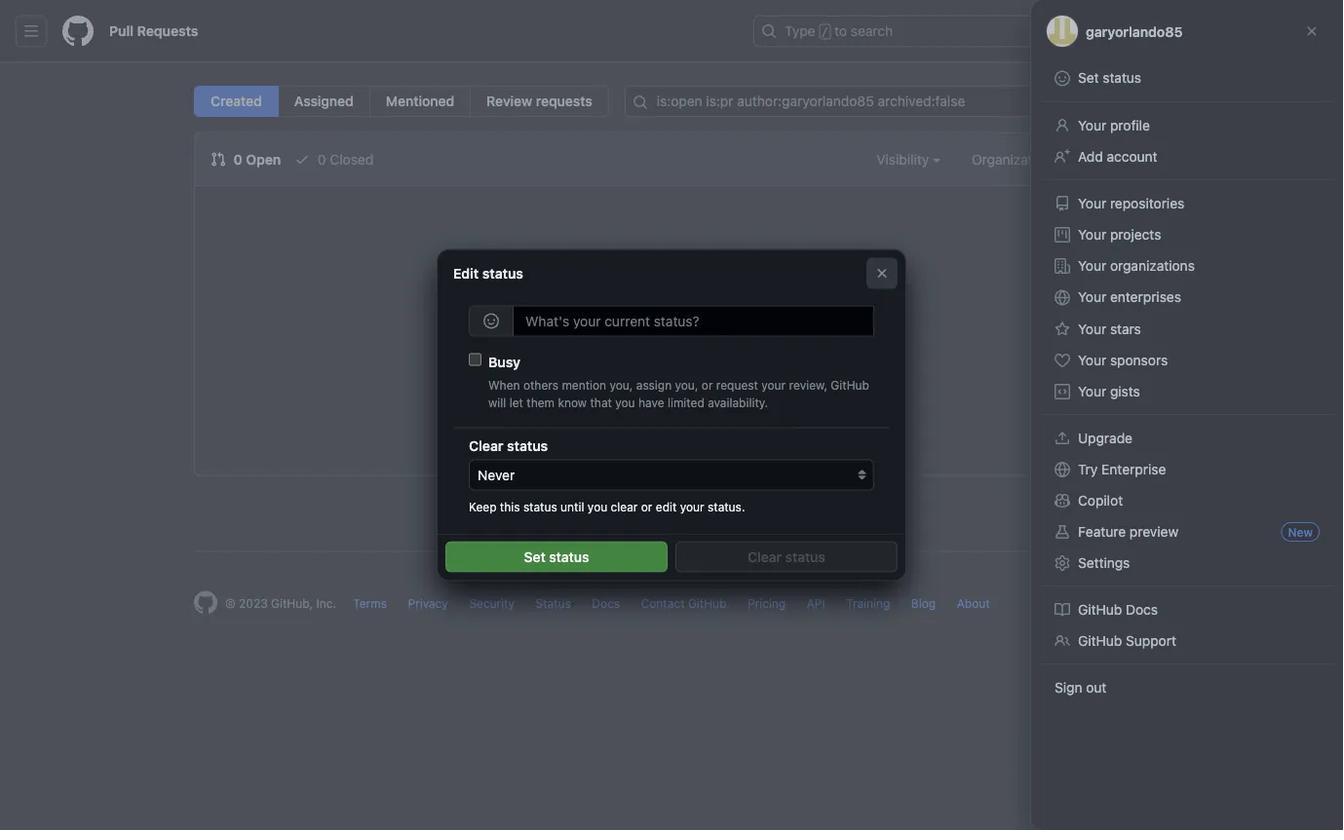Task type: vqa. For each thing, say whether or not it's contained in the screenshot.
REVIEW,
yes



Task type: describe. For each thing, give the bounding box(es) containing it.
you
[[470, 367, 496, 385]]

status down garyorlando85 on the top right
[[1103, 70, 1142, 86]]

your sponsors link
[[1047, 345, 1328, 376]]

your profile
[[1079, 118, 1151, 134]]

What's your current status? text field
[[513, 305, 875, 337]]

docs inside "link"
[[1126, 602, 1159, 618]]

clear inside "button"
[[748, 549, 782, 565]]

your for your enterprises
[[1079, 289, 1107, 305]]

status.
[[708, 501, 745, 515]]

0 open
[[230, 151, 281, 167]]

status right this
[[524, 501, 558, 515]]

could
[[500, 367, 539, 385]]

feature preview
[[1079, 524, 1179, 540]]

1 horizontal spatial homepage image
[[194, 591, 217, 615]]

close image
[[875, 265, 890, 281]]

github docs link
[[1047, 595, 1328, 626]]

settings link
[[1047, 548, 1328, 579]]

support
[[1126, 633, 1177, 649]]

assigned link
[[278, 86, 370, 117]]

or for try
[[686, 367, 701, 385]]

organization
[[972, 151, 1056, 167]]

with
[[718, 494, 745, 510]]

clear
[[611, 501, 638, 515]]

your for your profile
[[1079, 118, 1107, 134]]

your for your stars
[[1079, 321, 1107, 337]]

pull requests element
[[194, 86, 609, 117]]

search right to
[[851, 23, 893, 39]]

try enterprise link
[[1047, 454, 1328, 486]]

edit status
[[453, 265, 524, 282]]

terms link
[[353, 597, 387, 611]]

contact github link
[[641, 597, 727, 611]]

github,
[[271, 597, 313, 611]]

your enterprises link
[[1047, 282, 1328, 314]]

follow
[[566, 494, 606, 510]]

about link
[[957, 597, 990, 611]]

add
[[1079, 149, 1104, 165]]

search image
[[633, 95, 648, 110]]

advanced search link
[[749, 367, 870, 385]]

long
[[610, 494, 637, 510]]

upgrade
[[1079, 431, 1133, 447]]

docs link
[[592, 597, 620, 611]]

add account
[[1079, 149, 1158, 165]]

requests
[[137, 23, 198, 39]]

status up the status
[[549, 549, 589, 565]]

security link
[[469, 597, 515, 611]]

review,
[[789, 379, 828, 392]]

api link
[[807, 597, 826, 611]]

have
[[639, 396, 665, 410]]

limited
[[668, 396, 705, 410]]

assign
[[637, 379, 672, 392]]

when
[[489, 379, 520, 392]]

you inside busy when others mention you, assign you, or request your review,           github will let them know that you have limited availability.
[[616, 396, 635, 410]]

github right contact
[[688, 597, 727, 611]]

open
[[246, 151, 281, 167]]

footer containing © 2023 github, inc.
[[178, 551, 1165, 664]]

mention
[[562, 379, 607, 392]]

0 closed link
[[295, 149, 374, 170]]

clear status button
[[676, 542, 898, 573]]

0 horizontal spatial clear
[[469, 438, 504, 454]]

feature preview button
[[1047, 517, 1328, 548]]

pricing
[[748, 597, 786, 611]]

settings
[[1079, 555, 1131, 571]]

results
[[537, 317, 609, 345]]

set for topmost set status button
[[1079, 70, 1100, 86]]

blog
[[912, 597, 936, 611]]

github support link
[[1047, 626, 1328, 657]]

Search all issues text field
[[625, 86, 1150, 117]]

0 open link
[[211, 149, 281, 170]]

0 vertical spatial set status button
[[1047, 62, 1328, 95]]

terms
[[353, 597, 387, 611]]

0 vertical spatial homepage image
[[62, 16, 94, 47]]

github inside busy when others mention you, assign you, or request your review,           github will let them know that you have limited availability.
[[831, 379, 870, 392]]

©
[[225, 597, 236, 611]]

pull requests
[[109, 23, 198, 39]]

account
[[1107, 149, 1158, 165]]

Busy checkbox
[[469, 353, 482, 366]]

that
[[590, 396, 612, 410]]

status right edit
[[483, 265, 524, 282]]

your gists link
[[1047, 376, 1328, 408]]

to
[[835, 23, 847, 39]]

your gists
[[1079, 384, 1141, 400]]

review requests link
[[470, 86, 609, 117]]

your profile link
[[1047, 110, 1328, 141]]

sponsors
[[1111, 353, 1168, 369]]

your enterprises
[[1079, 289, 1182, 305]]

search down search.
[[822, 367, 870, 385]]

your stars link
[[1047, 314, 1328, 345]]

no results matched your search.
[[502, 317, 842, 345]]

0 for closed
[[318, 151, 326, 167]]

of
[[614, 367, 629, 385]]

type / to search
[[785, 23, 893, 39]]

your stars
[[1079, 321, 1142, 337]]

assigned
[[294, 93, 354, 109]]

projects
[[1111, 227, 1162, 243]]

requests
[[536, 93, 593, 109]]

copilot
[[1079, 493, 1124, 509]]

training link
[[847, 597, 891, 611]]

organization button
[[972, 149, 1064, 170]]

edit status dialog
[[438, 250, 906, 581]]

status down let
[[507, 438, 548, 454]]

all of github link
[[595, 367, 682, 385]]

set for set status button in the the edit status dialog
[[524, 549, 546, 565]]



Task type: locate. For each thing, give the bounding box(es) containing it.
github docs
[[1079, 602, 1159, 618]]

try enterprise
[[1079, 462, 1167, 478]]

protip!
[[516, 494, 562, 510]]

status
[[1103, 70, 1142, 86], [483, 265, 524, 282], [507, 438, 548, 454], [524, 501, 558, 515], [549, 549, 589, 565], [786, 549, 826, 565]]

your repositories
[[1079, 196, 1185, 212]]

0 horizontal spatial docs
[[592, 597, 620, 611]]

light bulb image
[[497, 494, 512, 510]]

your inside "link"
[[1079, 289, 1107, 305]]

or
[[686, 367, 701, 385], [702, 379, 713, 392], [641, 501, 653, 515]]

discussions
[[641, 494, 715, 510]]

0 vertical spatial clear
[[469, 438, 504, 454]]

them
[[527, 396, 555, 410]]

out
[[1087, 680, 1107, 696]]

smiley image
[[484, 313, 499, 329]]

2 0 from the left
[[318, 151, 326, 167]]

1 horizontal spatial clear status
[[748, 549, 826, 565]]

your for your projects
[[1079, 227, 1107, 243]]

closed
[[330, 151, 374, 167]]

2 vertical spatial your
[[680, 501, 705, 515]]

garyorlando85
[[1086, 23, 1183, 39]]

1 you, from the left
[[610, 379, 633, 392]]

3 your from the top
[[1079, 227, 1107, 243]]

0 horizontal spatial clear status
[[469, 438, 548, 454]]

.
[[870, 367, 874, 385]]

set status up the status
[[524, 549, 589, 565]]

/
[[822, 25, 829, 39]]

until
[[561, 501, 585, 515]]

training
[[847, 597, 891, 611]]

or left try
[[686, 367, 701, 385]]

type
[[785, 23, 816, 39]]

docs up support
[[1126, 602, 1159, 618]]

copilot link
[[1047, 486, 1328, 517]]

0 vertical spatial set status
[[1079, 70, 1142, 86]]

github up "github support"
[[1079, 602, 1123, 618]]

busy
[[489, 354, 521, 370]]

5 your from the top
[[1079, 289, 1107, 305]]

privacy link
[[408, 597, 448, 611]]

contact github
[[641, 597, 727, 611]]

you, up that
[[610, 379, 633, 392]]

others
[[524, 379, 559, 392]]

sign out
[[1055, 680, 1107, 696]]

0 horizontal spatial your
[[680, 501, 705, 515]]

2023
[[239, 597, 268, 611]]

docs right the status
[[592, 597, 620, 611]]

your sponsors
[[1079, 353, 1168, 369]]

mentioned
[[386, 93, 455, 109]]

set status up your profile
[[1079, 70, 1142, 86]]

your projects
[[1079, 227, 1162, 243]]

docs inside footer
[[592, 597, 620, 611]]

github inside "link"
[[1079, 602, 1123, 618]]

homepage image left © at the left of page
[[194, 591, 217, 615]]

availability.
[[708, 396, 768, 410]]

command palette image
[[1072, 23, 1087, 39]]

1 vertical spatial set status button
[[446, 542, 668, 573]]

git pull request image
[[211, 152, 226, 167]]

an
[[728, 367, 745, 385]]

set status button up the status
[[446, 542, 668, 573]]

0 horizontal spatial set
[[524, 549, 546, 565]]

set inside the edit status dialog
[[524, 549, 546, 565]]

homepage image
[[62, 16, 94, 47], [194, 591, 217, 615]]

all
[[595, 367, 610, 385]]

check image
[[295, 152, 310, 167]]

keep this status until you clear or edit your status.
[[469, 501, 745, 515]]

0 horizontal spatial you,
[[610, 379, 633, 392]]

0 horizontal spatial or
[[641, 501, 653, 515]]

1 vertical spatial clear
[[748, 549, 782, 565]]

0 horizontal spatial you
[[588, 501, 608, 515]]

your for your organizations
[[1079, 258, 1107, 274]]

set status for set status button in the the edit status dialog
[[524, 549, 589, 565]]

contact
[[641, 597, 685, 611]]

1 horizontal spatial set
[[1079, 70, 1100, 86]]

sort button
[[1095, 149, 1133, 170]]

your up the your projects
[[1079, 196, 1107, 212]]

7 your from the top
[[1079, 353, 1107, 369]]

or left edit
[[641, 501, 653, 515]]

0 vertical spatial you
[[616, 396, 635, 410]]

0 horizontal spatial set status
[[524, 549, 589, 565]]

footer
[[178, 551, 1165, 664]]

0 closed
[[314, 151, 374, 167]]

try
[[705, 367, 724, 385]]

inc.
[[316, 597, 336, 611]]

status link
[[536, 597, 571, 611]]

clear status inside "button"
[[748, 549, 826, 565]]

1 vertical spatial you
[[588, 501, 608, 515]]

clear status down let
[[469, 438, 548, 454]]

your up your stars
[[1079, 289, 1107, 305]]

github down github docs on the bottom right of the page
[[1079, 633, 1123, 649]]

homepage image left the pull on the left of page
[[62, 16, 94, 47]]

you right that
[[616, 396, 635, 410]]

1 vertical spatial set status
[[524, 549, 589, 565]]

your
[[712, 317, 760, 345], [762, 379, 786, 392], [680, 501, 705, 515]]

sign
[[1055, 680, 1083, 696]]

search up know
[[543, 367, 591, 385]]

dialog containing garyorlando85
[[0, 0, 1344, 831]]

0 right check icon at left
[[318, 151, 326, 167]]

your up your gists
[[1079, 353, 1107, 369]]

1 vertical spatial clear status
[[748, 549, 826, 565]]

or for edit
[[641, 501, 653, 515]]

you
[[616, 396, 635, 410], [588, 501, 608, 515]]

your left projects
[[1079, 227, 1107, 243]]

Issues search field
[[625, 86, 1150, 117]]

github left .
[[831, 379, 870, 392]]

© 2023 github, inc.
[[225, 597, 336, 611]]

1 horizontal spatial you
[[616, 396, 635, 410]]

set up the status
[[524, 549, 546, 565]]

set status button up 'your profile' link
[[1047, 62, 1328, 95]]

your for your sponsors
[[1079, 353, 1107, 369]]

set
[[1079, 70, 1100, 86], [524, 549, 546, 565]]

let
[[510, 396, 524, 410]]

clear status
[[469, 438, 548, 454], [748, 549, 826, 565]]

dialog
[[0, 0, 1344, 831]]

you could search all of github or try an advanced search .
[[470, 367, 874, 385]]

1 horizontal spatial you,
[[675, 379, 699, 392]]

0 vertical spatial clear status
[[469, 438, 548, 454]]

plus image
[[1128, 23, 1144, 39]]

1 your from the top
[[1079, 118, 1107, 134]]

set status
[[1079, 70, 1142, 86], [524, 549, 589, 565]]

set status inside the edit status dialog
[[524, 549, 589, 565]]

1 horizontal spatial 0
[[318, 151, 326, 167]]

advanced
[[749, 367, 818, 385]]

6 your from the top
[[1079, 321, 1107, 337]]

sort
[[1095, 151, 1122, 167]]

github up have
[[633, 367, 682, 385]]

review requests
[[487, 93, 593, 109]]

organizations
[[1111, 258, 1195, 274]]

status up api at the right of page
[[786, 549, 826, 565]]

set status for topmost set status button
[[1079, 70, 1142, 86]]

add account link
[[1047, 141, 1328, 173]]

preview
[[1130, 524, 1179, 540]]

enterprises
[[1111, 289, 1182, 305]]

2 horizontal spatial or
[[702, 379, 713, 392]]

your inside busy when others mention you, assign you, or request your review,           github will let them know that you have limited availability.
[[762, 379, 786, 392]]

your left stars
[[1079, 321, 1107, 337]]

1 horizontal spatial docs
[[1126, 602, 1159, 618]]

8 your from the top
[[1079, 384, 1107, 400]]

2 you, from the left
[[675, 379, 699, 392]]

this
[[500, 501, 520, 515]]

clear down will
[[469, 438, 504, 454]]

0 right git pull request icon
[[234, 151, 243, 167]]

mentioned link
[[369, 86, 471, 117]]

request
[[717, 379, 759, 392]]

1 horizontal spatial your
[[712, 317, 760, 345]]

enterprise
[[1102, 462, 1167, 478]]

4 your from the top
[[1079, 258, 1107, 274]]

review
[[487, 93, 533, 109]]

your up an
[[712, 317, 760, 345]]

1 vertical spatial your
[[762, 379, 786, 392]]

1 horizontal spatial clear
[[748, 549, 782, 565]]

1 vertical spatial set
[[524, 549, 546, 565]]

0 horizontal spatial 0
[[234, 151, 243, 167]]

0 horizontal spatial set status button
[[446, 542, 668, 573]]

api
[[807, 597, 826, 611]]

your
[[1079, 118, 1107, 134], [1079, 196, 1107, 212], [1079, 227, 1107, 243], [1079, 258, 1107, 274], [1079, 289, 1107, 305], [1079, 321, 1107, 337], [1079, 353, 1107, 369], [1079, 384, 1107, 400]]

0
[[234, 151, 243, 167], [318, 151, 326, 167]]

docs
[[592, 597, 620, 611], [1126, 602, 1159, 618]]

1 horizontal spatial set status button
[[1047, 62, 1328, 95]]

stars
[[1111, 321, 1142, 337]]

your down the your projects
[[1079, 258, 1107, 274]]

your for your repositories
[[1079, 196, 1107, 212]]

or inside busy when others mention you, assign you, or request your review,           github will let them know that you have limited availability.
[[702, 379, 713, 392]]

your inside 'link'
[[1079, 321, 1107, 337]]

know
[[558, 396, 587, 410]]

triangle down image
[[1148, 22, 1163, 38]]

gists
[[1111, 384, 1141, 400]]

your for your gists
[[1079, 384, 1107, 400]]

status inside "button"
[[786, 549, 826, 565]]

your left gists
[[1079, 384, 1107, 400]]

visibility button
[[877, 149, 941, 170]]

close image
[[1305, 23, 1320, 39]]

visibility
[[877, 151, 933, 167]]

1 horizontal spatial or
[[686, 367, 701, 385]]

0 vertical spatial your
[[712, 317, 760, 345]]

clear up pricing
[[748, 549, 782, 565]]

1 vertical spatial homepage image
[[194, 591, 217, 615]]

your left review,
[[762, 379, 786, 392]]

pricing link
[[748, 597, 786, 611]]

1 0 from the left
[[234, 151, 243, 167]]

edit
[[656, 501, 677, 515]]

set status button
[[1047, 62, 1328, 95], [446, 542, 668, 573]]

1 horizontal spatial set status
[[1079, 70, 1142, 86]]

your right edit
[[680, 501, 705, 515]]

set status button inside the edit status dialog
[[446, 542, 668, 573]]

0 horizontal spatial homepage image
[[62, 16, 94, 47]]

or up limited
[[702, 379, 713, 392]]

you, up limited
[[675, 379, 699, 392]]

privacy
[[408, 597, 448, 611]]

0 for open
[[234, 151, 243, 167]]

2 horizontal spatial your
[[762, 379, 786, 392]]

clear status up pricing
[[748, 549, 826, 565]]

2 your from the top
[[1079, 196, 1107, 212]]

set down command palette "image"
[[1079, 70, 1100, 86]]

your repositories link
[[1047, 188, 1328, 219]]

you right until
[[588, 501, 608, 515]]

0 vertical spatial set
[[1079, 70, 1100, 86]]

protip! follow long discussions with
[[516, 494, 748, 510]]

your up add
[[1079, 118, 1107, 134]]



